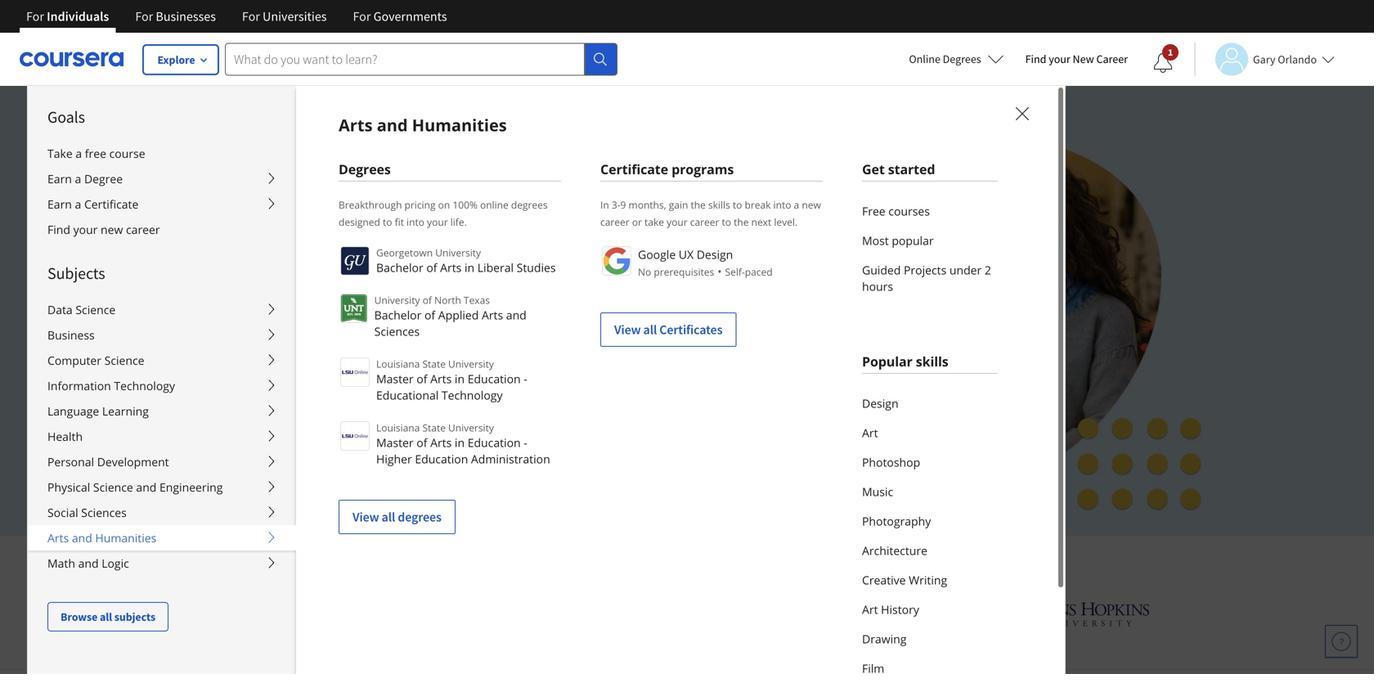 Task type: vqa. For each thing, say whether or not it's contained in the screenshot.
Humanities in the popup button
yes



Task type: describe. For each thing, give the bounding box(es) containing it.
online
[[480, 198, 509, 212]]

all for degrees
[[382, 509, 395, 525]]

orlando
[[1278, 52, 1318, 67]]

louisiana state university logo image for master of arts in education - higher education administration
[[340, 421, 370, 451]]

anytime
[[321, 367, 369, 382]]

bachelor inside georgetown university bachelor of arts in liberal studies
[[376, 260, 424, 275]]

educational
[[376, 387, 439, 403]]

paced
[[745, 265, 773, 279]]

explore
[[158, 52, 195, 67]]

7-
[[270, 404, 281, 421]]

for universities
[[242, 8, 327, 25]]

hands-
[[614, 230, 671, 254]]

business button
[[28, 322, 296, 348]]

social sciences button
[[28, 500, 296, 525]]

computer science button
[[28, 348, 296, 373]]

skills inside in 3-9 months, gain the skills to break into a new career or take your career to the next level.
[[709, 198, 731, 212]]

to inside breakthrough pricing on 100% online degrees designed to fit into your life.
[[383, 215, 392, 229]]

art history link
[[863, 595, 998, 624]]

take a free course link
[[28, 141, 296, 166]]

hec paris image
[[885, 597, 943, 631]]

included
[[621, 259, 693, 283]]

data science
[[47, 302, 116, 318]]

arts inside louisiana state university master of arts in education - higher education administration
[[431, 435, 452, 451]]

break
[[745, 198, 771, 212]]

1 vertical spatial with
[[844, 549, 883, 575]]

/month,
[[232, 367, 279, 382]]

georgetown
[[376, 246, 433, 259]]

your inside unlimited access to 7,000+ world-class courses, hands-on projects, and job-ready certificate programs—all included in your subscription
[[213, 287, 251, 312]]

data science button
[[28, 297, 296, 322]]

your inside breakthrough pricing on 100% online degrees designed to fit into your life.
[[427, 215, 448, 229]]

master for educational
[[376, 371, 414, 387]]

plus
[[977, 549, 1015, 575]]

to left next
[[722, 215, 732, 229]]

view for view all certificates
[[615, 322, 641, 338]]

earn a degree
[[47, 171, 123, 187]]

in 3-9 months, gain the skills to break into a new career or take your career to the next level.
[[601, 198, 821, 229]]

free
[[85, 146, 106, 161]]

explore menu element
[[28, 86, 296, 632]]

1 vertical spatial skills
[[916, 353, 949, 370]]

fit
[[395, 215, 404, 229]]

•
[[718, 264, 722, 279]]

gary orlando button
[[1195, 43, 1336, 76]]

take
[[645, 215, 664, 229]]

creative writing link
[[863, 565, 998, 595]]

back
[[399, 443, 427, 458]]

hours
[[863, 279, 894, 294]]

start
[[239, 404, 267, 421]]

liberal
[[478, 260, 514, 275]]

art for art history
[[863, 602, 879, 617]]

state for technology
[[423, 357, 446, 371]]

2
[[985, 262, 992, 278]]

trial
[[332, 404, 358, 421]]

get
[[863, 160, 885, 178]]

google
[[638, 247, 676, 262]]

photoshop link
[[863, 448, 998, 477]]

prerequisites
[[654, 265, 715, 279]]

find your new career
[[47, 222, 160, 237]]

free inside "link"
[[863, 203, 886, 219]]

1 horizontal spatial day
[[333, 443, 354, 458]]

master for higher
[[376, 435, 414, 451]]

breakthrough pricing on 100% online degrees designed to fit into your life.
[[339, 198, 548, 229]]

earn a certificate
[[47, 196, 139, 212]]

personal development
[[47, 454, 169, 470]]

and left companies
[[699, 549, 734, 575]]

view all degrees
[[353, 509, 442, 525]]

language learning button
[[28, 399, 296, 424]]

take
[[47, 146, 73, 161]]

education for technology
[[468, 371, 521, 387]]

and inside physical science and engineering popup button
[[136, 480, 157, 495]]

coursera image
[[20, 46, 124, 72]]

help center image
[[1332, 632, 1352, 651]]

designed
[[339, 215, 380, 229]]

in inside georgetown university bachelor of arts in liberal studies
[[465, 260, 475, 275]]

photoshop
[[863, 455, 921, 470]]

free courses link
[[863, 196, 998, 226]]

career
[[1097, 52, 1129, 66]]

personal
[[47, 454, 94, 470]]

north
[[435, 293, 461, 307]]

coursera
[[888, 549, 972, 575]]

certificates
[[660, 322, 723, 338]]

and inside math and logic popup button
[[78, 556, 99, 571]]

math and logic
[[47, 556, 129, 571]]

creative writing
[[863, 572, 948, 588]]

earn for earn a degree
[[47, 171, 72, 187]]

social
[[47, 505, 78, 520]]

9
[[621, 198, 626, 212]]

architecture
[[863, 543, 928, 559]]

georgetown university bachelor of arts in liberal studies
[[376, 246, 556, 275]]

take a free course
[[47, 146, 145, 161]]

gary
[[1254, 52, 1276, 67]]

all for certificates
[[644, 322, 657, 338]]

guided projects under 2 hours link
[[863, 255, 998, 301]]

1 horizontal spatial career
[[601, 215, 630, 229]]

johns hopkins university image
[[995, 599, 1151, 629]]

list for skills
[[863, 389, 998, 674]]

science for data
[[76, 302, 116, 318]]

a inside in 3-9 months, gain the skills to break into a new career or take your career to the next level.
[[794, 198, 800, 212]]

subjects
[[47, 263, 105, 284]]

arts inside the louisiana state university master of arts in education - educational technology
[[431, 371, 452, 387]]

browse all subjects button
[[47, 602, 169, 632]]

projects
[[904, 262, 947, 278]]

start 7-day free trial button
[[213, 393, 384, 432]]

arts up 'coursera plus' image
[[339, 114, 373, 136]]

bachelor inside university of north texas bachelor of applied arts and sciences
[[375, 307, 422, 323]]

data
[[47, 302, 73, 318]]

governments
[[374, 8, 447, 25]]

technology inside dropdown button
[[114, 378, 175, 394]]

degrees inside breakthrough pricing on 100% online degrees designed to fit into your life.
[[511, 198, 548, 212]]

arts inside georgetown university bachelor of arts in liberal studies
[[440, 260, 462, 275]]

degrees inside list
[[398, 509, 442, 525]]

a for degree
[[75, 171, 81, 187]]

art for art
[[863, 425, 879, 441]]

view for view all degrees
[[353, 509, 379, 525]]

ready
[[358, 259, 406, 283]]

of inside louisiana state university master of arts in education - higher education administration
[[417, 435, 428, 451]]

100%
[[453, 198, 478, 212]]

earn a certificate button
[[28, 191, 296, 217]]

leading universities and companies with coursera plus
[[512, 549, 1015, 575]]

2 horizontal spatial career
[[690, 215, 720, 229]]

for individuals
[[26, 8, 109, 25]]

courses
[[889, 203, 930, 219]]

business
[[47, 327, 95, 343]]

language
[[47, 403, 99, 419]]

university inside the louisiana state university master of arts in education - educational technology
[[448, 357, 494, 371]]

technology inside the louisiana state university master of arts in education - educational technology
[[442, 387, 503, 403]]

university of illinois at urbana-champaign image
[[224, 601, 352, 627]]

popular
[[892, 233, 934, 248]]

unlimited
[[213, 230, 295, 254]]

2 vertical spatial education
[[415, 451, 468, 467]]

music link
[[863, 477, 998, 507]]

humanities inside menu item
[[412, 114, 507, 136]]

months,
[[629, 198, 667, 212]]

for for universities
[[242, 8, 260, 25]]

writing
[[909, 572, 948, 588]]

arts and humanities menu item
[[295, 85, 1375, 674]]

arts and humanities inside popup button
[[47, 530, 157, 546]]

arts inside university of north texas bachelor of applied arts and sciences
[[482, 307, 503, 323]]

0 vertical spatial the
[[691, 198, 706, 212]]

into for certificate programs
[[774, 198, 792, 212]]

explore button
[[143, 45, 218, 74]]

personal development button
[[28, 449, 296, 475]]

in inside unlimited access to 7,000+ world-class courses, hands-on projects, and job-ready certificate programs—all included in your subscription
[[698, 259, 714, 283]]

all for subjects
[[100, 610, 112, 624]]



Task type: locate. For each thing, give the bounding box(es) containing it.
for left individuals
[[26, 8, 44, 25]]

administration
[[471, 451, 551, 467]]

science
[[76, 302, 116, 318], [104, 353, 144, 368], [93, 480, 133, 495]]

- inside louisiana state university master of arts in education - higher education administration
[[524, 435, 528, 451]]

course
[[109, 146, 145, 161]]

online
[[909, 52, 941, 66]]

/month, cancel anytime
[[232, 367, 369, 382]]

2 louisiana state university logo image from the top
[[340, 421, 370, 451]]

earn down take
[[47, 171, 72, 187]]

0 vertical spatial day
[[281, 404, 302, 421]]

arts inside arts and humanities popup button
[[47, 530, 69, 546]]

0 vertical spatial all
[[644, 322, 657, 338]]

most
[[863, 233, 889, 248]]

art
[[863, 425, 879, 441], [863, 602, 879, 617]]

free inside button
[[304, 404, 329, 421]]

career up ux
[[690, 215, 720, 229]]

university down ready
[[375, 293, 420, 307]]

1 vertical spatial sciences
[[81, 505, 127, 520]]

- for master of arts in education - higher education administration
[[524, 435, 528, 451]]

0 horizontal spatial day
[[281, 404, 302, 421]]

1 horizontal spatial on
[[671, 230, 693, 254]]

find
[[1026, 52, 1047, 66], [47, 222, 70, 237]]

new inside in 3-9 months, gain the skills to break into a new career or take your career to the next level.
[[802, 198, 821, 212]]

0 horizontal spatial all
[[100, 610, 112, 624]]

education for education
[[468, 435, 521, 451]]

humanities up logic
[[95, 530, 157, 546]]

louisiana up back
[[376, 421, 420, 435]]

2 horizontal spatial all
[[644, 322, 657, 338]]

coursera plus image
[[213, 154, 462, 178]]

for for individuals
[[26, 8, 44, 25]]

career
[[601, 215, 630, 229], [690, 215, 720, 229], [126, 222, 160, 237]]

view down no
[[615, 322, 641, 338]]

and
[[377, 114, 408, 136], [289, 259, 321, 283], [506, 307, 527, 323], [136, 480, 157, 495], [72, 530, 92, 546], [699, 549, 734, 575], [78, 556, 99, 571]]

1 list from the top
[[863, 196, 998, 301]]

1 horizontal spatial technology
[[442, 387, 503, 403]]

1 vertical spatial louisiana
[[376, 421, 420, 435]]

certificate up 9
[[601, 160, 669, 178]]

popular skills
[[863, 353, 949, 370]]

certificate programs
[[601, 160, 734, 178]]

your left new
[[1049, 52, 1071, 66]]

1 vertical spatial on
[[671, 230, 693, 254]]

1 for from the left
[[26, 8, 44, 25]]

0 vertical spatial free
[[863, 203, 886, 219]]

0 vertical spatial bachelor
[[376, 260, 424, 275]]

show notifications image
[[1154, 53, 1174, 73]]

degrees
[[943, 52, 982, 66], [339, 160, 391, 178]]

companies
[[739, 549, 839, 575]]

or
[[632, 215, 642, 229]]

university up guarantee
[[448, 421, 494, 435]]

to inside unlimited access to 7,000+ world-class courses, hands-on projects, and job-ready certificate programs—all included in your subscription
[[359, 230, 376, 254]]

0 vertical spatial state
[[423, 357, 446, 371]]

2 louisiana from the top
[[376, 421, 420, 435]]

ux
[[679, 247, 694, 262]]

popular
[[863, 353, 913, 370]]

and up subscription
[[289, 259, 321, 283]]

degrees inside dropdown button
[[943, 52, 982, 66]]

louisiana up the educational
[[376, 357, 420, 371]]

texas
[[464, 293, 490, 307]]

master inside louisiana state university master of arts in education - higher education administration
[[376, 435, 414, 451]]

1 vertical spatial education
[[468, 435, 521, 451]]

1 vertical spatial design
[[863, 396, 899, 411]]

louisiana state university logo image down trial
[[340, 421, 370, 451]]

for for governments
[[353, 8, 371, 25]]

0 horizontal spatial certificate
[[84, 196, 139, 212]]

physical science and engineering
[[47, 480, 223, 495]]

guarantee
[[430, 443, 489, 458]]

education up louisiana state university master of arts in education - higher education administration
[[468, 371, 521, 387]]

new
[[1073, 52, 1095, 66]]

on
[[438, 198, 450, 212], [671, 230, 693, 254]]

applied
[[438, 307, 479, 323]]

programs—all
[[498, 259, 617, 283]]

businesses
[[156, 8, 216, 25]]

certificate inside arts and humanities menu item
[[601, 160, 669, 178]]

1 vertical spatial science
[[104, 353, 144, 368]]

state
[[423, 357, 446, 371], [423, 421, 446, 435]]

arts up 'math'
[[47, 530, 69, 546]]

for left governments at top left
[[353, 8, 371, 25]]

humanities inside popup button
[[95, 530, 157, 546]]

degrees right "online"
[[943, 52, 982, 66]]

1 horizontal spatial with
[[844, 549, 883, 575]]

for for businesses
[[135, 8, 153, 25]]

of inside georgetown university bachelor of arts in liberal studies
[[427, 260, 437, 275]]

0 horizontal spatial the
[[691, 198, 706, 212]]

sciences down ready
[[375, 324, 420, 339]]

view down higher
[[353, 509, 379, 525]]

0 horizontal spatial technology
[[114, 378, 175, 394]]

for left 'universities'
[[242, 8, 260, 25]]

view all degrees link
[[339, 500, 456, 534]]

1 state from the top
[[423, 357, 446, 371]]

2 earn from the top
[[47, 196, 72, 212]]

find your new career link
[[1018, 49, 1137, 70]]

university inside georgetown university bachelor of arts in liberal studies
[[436, 246, 481, 259]]

1 louisiana state university logo image from the top
[[340, 358, 370, 387]]

0 horizontal spatial free
[[304, 404, 329, 421]]

earn for earn a certificate
[[47, 196, 72, 212]]

find inside find your new career link
[[1026, 52, 1047, 66]]

louisiana inside the louisiana state university master of arts in education - educational technology
[[376, 357, 420, 371]]

0 vertical spatial view
[[615, 322, 641, 338]]

list for started
[[863, 196, 998, 301]]

0 vertical spatial science
[[76, 302, 116, 318]]

physical science and engineering button
[[28, 475, 296, 500]]

with inside button
[[287, 443, 313, 458]]

earn down the earn a degree
[[47, 196, 72, 212]]

view all degrees list
[[339, 245, 561, 534]]

2 for from the left
[[135, 8, 153, 25]]

start 7-day free trial
[[239, 404, 358, 421]]

education right higher
[[415, 451, 468, 467]]

to
[[733, 198, 743, 212], [383, 215, 392, 229], [722, 215, 732, 229], [359, 230, 376, 254]]

architecture link
[[863, 536, 998, 565]]

master inside the louisiana state university master of arts in education - educational technology
[[376, 371, 414, 387]]

of inside the louisiana state university master of arts in education - educational technology
[[417, 371, 428, 387]]

and left logic
[[78, 556, 99, 571]]

0 horizontal spatial into
[[407, 215, 425, 229]]

0 vertical spatial louisiana
[[376, 357, 420, 371]]

state up back
[[423, 421, 446, 435]]

free left trial
[[304, 404, 329, 421]]

find your new career
[[1026, 52, 1129, 66]]

your inside the explore menu element
[[73, 222, 98, 237]]

/year with 14-day money-back guarantee button
[[213, 442, 489, 459]]

1 horizontal spatial arts and humanities
[[339, 114, 507, 136]]

1 - from the top
[[524, 371, 528, 387]]

certificate
[[601, 160, 669, 178], [84, 196, 139, 212]]

degrees inside arts and humanities menu item
[[339, 160, 391, 178]]

education inside the louisiana state university master of arts in education - educational technology
[[468, 371, 521, 387]]

find for find your new career
[[47, 222, 70, 237]]

louisiana state university logo image for master of arts in education - educational technology
[[340, 358, 370, 387]]

your down gain
[[667, 215, 688, 229]]

- inside the louisiana state university master of arts in education - educational technology
[[524, 371, 528, 387]]

to left fit at the top left of the page
[[383, 215, 392, 229]]

0 vertical spatial degrees
[[511, 198, 548, 212]]

with left 14-
[[287, 443, 313, 458]]

design down the popular
[[863, 396, 899, 411]]

new down earn a certificate
[[101, 222, 123, 237]]

1 vertical spatial degrees
[[339, 160, 391, 178]]

degrees
[[511, 198, 548, 212], [398, 509, 442, 525]]

list containing free courses
[[863, 196, 998, 301]]

a for free
[[76, 146, 82, 161]]

career down "3-" at the left of page
[[601, 215, 630, 229]]

day
[[281, 404, 302, 421], [333, 443, 354, 458]]

logic
[[102, 556, 129, 571]]

and inside unlimited access to 7,000+ world-class courses, hands-on projects, and job-ready certificate programs—all included in your subscription
[[289, 259, 321, 283]]

to down designed
[[359, 230, 376, 254]]

a for certificate
[[75, 196, 81, 212]]

louisiana state university logo image
[[340, 358, 370, 387], [340, 421, 370, 451]]

3 for from the left
[[242, 8, 260, 25]]

creative
[[863, 572, 906, 588]]

0 horizontal spatial new
[[101, 222, 123, 237]]

the right gain
[[691, 198, 706, 212]]

find left new
[[1026, 52, 1047, 66]]

in left • at the top
[[698, 259, 714, 283]]

bachelor down georgetown
[[376, 260, 424, 275]]

bachelor
[[376, 260, 424, 275], [375, 307, 422, 323]]

projects,
[[213, 259, 285, 283]]

georgetown university logo image
[[340, 246, 370, 276]]

0 horizontal spatial degrees
[[339, 160, 391, 178]]

in down world-
[[465, 260, 475, 275]]

1 horizontal spatial degrees
[[511, 198, 548, 212]]

None search field
[[225, 43, 618, 76]]

arts up the educational
[[431, 371, 452, 387]]

a left free
[[76, 146, 82, 161]]

louisiana for master of arts in education - educational technology
[[376, 357, 420, 371]]

list
[[863, 196, 998, 301], [863, 389, 998, 674]]

find inside find your new career link
[[47, 222, 70, 237]]

all left certificates
[[644, 322, 657, 338]]

of left guarantee
[[417, 435, 428, 451]]

art left history
[[863, 602, 879, 617]]

development
[[97, 454, 169, 470]]

louisiana state university master of arts in education - educational technology
[[376, 357, 528, 403]]

a up level.
[[794, 198, 800, 212]]

and inside university of north texas bachelor of applied arts and sciences
[[506, 307, 527, 323]]

1 vertical spatial view
[[353, 509, 379, 525]]

1 horizontal spatial the
[[734, 215, 749, 229]]

online degrees
[[909, 52, 982, 66]]

1 vertical spatial list
[[863, 389, 998, 674]]

technology up louisiana state university master of arts in education - higher education administration
[[442, 387, 503, 403]]

and down development
[[136, 480, 157, 495]]

1 earn from the top
[[47, 171, 72, 187]]

1 vertical spatial the
[[734, 215, 749, 229]]

courses,
[[540, 230, 609, 254]]

0 horizontal spatial arts and humanities
[[47, 530, 157, 546]]

science down personal development
[[93, 480, 133, 495]]

view all certificates list
[[601, 245, 823, 347]]

0 horizontal spatial on
[[438, 198, 450, 212]]

arts down texas
[[482, 307, 503, 323]]

1 vertical spatial free
[[304, 404, 329, 421]]

learning
[[102, 403, 149, 419]]

of down north
[[425, 307, 436, 323]]

list containing design
[[863, 389, 998, 674]]

1 horizontal spatial view
[[615, 322, 641, 338]]

science for computer
[[104, 353, 144, 368]]

in right back
[[455, 435, 465, 451]]

0 horizontal spatial sciences
[[81, 505, 127, 520]]

0 vertical spatial degrees
[[943, 52, 982, 66]]

google ux design no prerequisites • self-paced
[[638, 247, 773, 279]]

a down the earn a degree
[[75, 196, 81, 212]]

new inside the explore menu element
[[101, 222, 123, 237]]

1 horizontal spatial design
[[863, 396, 899, 411]]

1 button
[[1141, 43, 1187, 83]]

2 vertical spatial science
[[93, 480, 133, 495]]

1 vertical spatial all
[[382, 509, 395, 525]]

1 horizontal spatial skills
[[916, 353, 949, 370]]

1 louisiana from the top
[[376, 357, 420, 371]]

in inside the louisiana state university master of arts in education - educational technology
[[455, 371, 465, 387]]

in inside louisiana state university master of arts in education - higher education administration
[[455, 435, 465, 451]]

science up 'business'
[[76, 302, 116, 318]]

state inside the louisiana state university master of arts in education - educational technology
[[423, 357, 446, 371]]

certificate
[[411, 259, 493, 283]]

0 horizontal spatial humanities
[[95, 530, 157, 546]]

0 vertical spatial into
[[774, 198, 792, 212]]

0 vertical spatial sciences
[[375, 324, 420, 339]]

in
[[601, 198, 609, 212]]

0 horizontal spatial design
[[697, 247, 733, 262]]

guided projects under 2 hours
[[863, 262, 992, 294]]

1 horizontal spatial certificate
[[601, 160, 669, 178]]

2 list from the top
[[863, 389, 998, 674]]

into for degrees
[[407, 215, 425, 229]]

certificate inside dropdown button
[[84, 196, 139, 212]]

1 vertical spatial degrees
[[398, 509, 442, 525]]

1 art from the top
[[863, 425, 879, 441]]

self-
[[725, 265, 745, 279]]

1 horizontal spatial into
[[774, 198, 792, 212]]

0 horizontal spatial view
[[353, 509, 379, 525]]

your down earn a certificate
[[73, 222, 98, 237]]

arts and humanities up logic
[[47, 530, 157, 546]]

a left the "degree"
[[75, 171, 81, 187]]

higher
[[376, 451, 412, 467]]

1 horizontal spatial new
[[802, 198, 821, 212]]

university down life.
[[436, 246, 481, 259]]

sciences down physical science and engineering
[[81, 505, 127, 520]]

university inside louisiana state university master of arts in education - higher education administration
[[448, 421, 494, 435]]

state for education
[[423, 421, 446, 435]]

arts
[[339, 114, 373, 136], [440, 260, 462, 275], [482, 307, 503, 323], [431, 371, 452, 387], [431, 435, 452, 451], [47, 530, 69, 546]]

1 vertical spatial humanities
[[95, 530, 157, 546]]

0 vertical spatial master
[[376, 371, 414, 387]]

0 horizontal spatial with
[[287, 443, 313, 458]]

of up the educational
[[417, 371, 428, 387]]

to left break
[[733, 198, 743, 212]]

1 horizontal spatial all
[[382, 509, 395, 525]]

with down photography
[[844, 549, 883, 575]]

design inside the google ux design no prerequisites • self-paced
[[697, 247, 733, 262]]

of left north
[[423, 293, 432, 307]]

skills up "design" link
[[916, 353, 949, 370]]

in down university of north texas bachelor of applied arts and sciences
[[455, 371, 465, 387]]

1 master from the top
[[376, 371, 414, 387]]

close image
[[1011, 102, 1033, 124], [1011, 102, 1033, 124], [1011, 102, 1033, 124], [1011, 102, 1033, 124], [1011, 102, 1033, 124]]

career down earn a certificate dropdown button
[[126, 222, 160, 237]]

0 horizontal spatial career
[[126, 222, 160, 237]]

0 vertical spatial louisiana state university logo image
[[340, 358, 370, 387]]

7,000+
[[381, 230, 436, 254]]

get started
[[863, 160, 936, 178]]

1 vertical spatial certificate
[[84, 196, 139, 212]]

science up information technology at the bottom left of the page
[[104, 353, 144, 368]]

- for master of arts in education - educational technology
[[524, 371, 528, 387]]

1 horizontal spatial free
[[863, 203, 886, 219]]

science for physical
[[93, 480, 133, 495]]

arts and humanities down what do you want to learn? text field on the top left of the page
[[339, 114, 507, 136]]

1 vertical spatial day
[[333, 443, 354, 458]]

university inside university of north texas bachelor of applied arts and sciences
[[375, 293, 420, 307]]

louisiana inside louisiana state university master of arts in education - higher education administration
[[376, 421, 420, 435]]

4 for from the left
[[353, 8, 371, 25]]

pricing
[[405, 198, 436, 212]]

your inside in 3-9 months, gain the skills to break into a new career or take your career to the next level.
[[667, 215, 688, 229]]

louisiana state university logo image up trial
[[340, 358, 370, 387]]

all down higher
[[382, 509, 395, 525]]

and down what do you want to learn? text field on the top left of the page
[[377, 114, 408, 136]]

on inside unlimited access to 7,000+ world-class courses, hands-on projects, and job-ready certificate programs—all included in your subscription
[[671, 230, 693, 254]]

goals
[[47, 107, 85, 127]]

on up prerequisites
[[671, 230, 693, 254]]

design link
[[863, 389, 998, 418]]

master
[[376, 371, 414, 387], [376, 435, 414, 451]]

2 - from the top
[[524, 435, 528, 451]]

1 vertical spatial earn
[[47, 196, 72, 212]]

0 vertical spatial with
[[287, 443, 313, 458]]

with
[[287, 443, 313, 458], [844, 549, 883, 575]]

0 vertical spatial skills
[[709, 198, 731, 212]]

1 vertical spatial find
[[47, 222, 70, 237]]

What do you want to learn? text field
[[225, 43, 585, 76]]

/year
[[254, 443, 284, 458]]

2 master from the top
[[376, 435, 414, 451]]

0 horizontal spatial find
[[47, 222, 70, 237]]

3-
[[612, 198, 621, 212]]

design up • at the top
[[697, 247, 733, 262]]

for left businesses
[[135, 8, 153, 25]]

0 vertical spatial -
[[524, 371, 528, 387]]

free up most
[[863, 203, 886, 219]]

degrees up breakthrough
[[339, 160, 391, 178]]

master up higher
[[376, 435, 414, 451]]

2 vertical spatial all
[[100, 610, 112, 624]]

0 vertical spatial art
[[863, 425, 879, 441]]

2 art from the top
[[863, 602, 879, 617]]

0 vertical spatial certificate
[[601, 160, 669, 178]]

education up administration
[[468, 435, 521, 451]]

1 horizontal spatial degrees
[[943, 52, 982, 66]]

computer science
[[47, 353, 144, 368]]

certificate up find your new career
[[84, 196, 139, 212]]

on left 100%
[[438, 198, 450, 212]]

1 vertical spatial into
[[407, 215, 425, 229]]

art inside art link
[[863, 425, 879, 441]]

1 vertical spatial master
[[376, 435, 414, 451]]

subscription
[[256, 287, 359, 312]]

14-
[[316, 443, 333, 458]]

master up the educational
[[376, 371, 414, 387]]

0 horizontal spatial degrees
[[398, 509, 442, 525]]

arts and humanities group
[[27, 85, 1375, 674]]

into up level.
[[774, 198, 792, 212]]

and down studies
[[506, 307, 527, 323]]

degrees right online
[[511, 198, 548, 212]]

0 vertical spatial find
[[1026, 52, 1047, 66]]

0 vertical spatial humanities
[[412, 114, 507, 136]]

1
[[1168, 46, 1174, 59]]

health button
[[28, 424, 296, 449]]

find for find your new career
[[1026, 52, 1047, 66]]

find your new career link
[[28, 217, 296, 242]]

sciences inside social sciences dropdown button
[[81, 505, 127, 520]]

0 vertical spatial new
[[802, 198, 821, 212]]

2 state from the top
[[423, 421, 446, 435]]

0 vertical spatial list
[[863, 196, 998, 301]]

sciences inside university of north texas bachelor of applied arts and sciences
[[375, 324, 420, 339]]

1 horizontal spatial find
[[1026, 52, 1047, 66]]

universities
[[263, 8, 327, 25]]

humanities up 100%
[[412, 114, 507, 136]]

state up the educational
[[423, 357, 446, 371]]

university down applied
[[448, 357, 494, 371]]

close image
[[1011, 102, 1033, 124], [1011, 102, 1033, 124], [1011, 102, 1033, 124], [1011, 102, 1033, 124], [1011, 102, 1033, 124], [1011, 102, 1033, 124], [1012, 103, 1034, 124]]

arts right back
[[431, 435, 452, 451]]

of down georgetown
[[427, 260, 437, 275]]

career inside find your new career link
[[126, 222, 160, 237]]

0 vertical spatial education
[[468, 371, 521, 387]]

0 vertical spatial design
[[697, 247, 733, 262]]

new right break
[[802, 198, 821, 212]]

1 vertical spatial arts and humanities
[[47, 530, 157, 546]]

on inside breakthrough pricing on 100% online degrees designed to fit into your life.
[[438, 198, 450, 212]]

into inside breakthrough pricing on 100% online degrees designed to fit into your life.
[[407, 215, 425, 229]]

0 vertical spatial on
[[438, 198, 450, 212]]

1 vertical spatial new
[[101, 222, 123, 237]]

sciences
[[375, 324, 420, 339], [81, 505, 127, 520]]

and down the social sciences
[[72, 530, 92, 546]]

0 vertical spatial arts and humanities
[[339, 114, 507, 136]]

language learning
[[47, 403, 149, 419]]

banner navigation
[[13, 0, 460, 33]]

skills left break
[[709, 198, 731, 212]]

the left next
[[734, 215, 749, 229]]

art inside art history link
[[863, 602, 879, 617]]

partnername logo image
[[602, 246, 632, 276]]

degrees down higher
[[398, 509, 442, 525]]

1 vertical spatial louisiana state university logo image
[[340, 421, 370, 451]]

all right browse
[[100, 610, 112, 624]]

louisiana for master of arts in education - higher education administration
[[376, 421, 420, 435]]

all inside button
[[100, 610, 112, 624]]

and inside arts and humanities popup button
[[72, 530, 92, 546]]

1 vertical spatial art
[[863, 602, 879, 617]]

into inside in 3-9 months, gain the skills to break into a new career or take your career to the next level.
[[774, 198, 792, 212]]

into right fit at the top left of the page
[[407, 215, 425, 229]]

programs
[[672, 160, 734, 178]]

your left life.
[[427, 215, 448, 229]]

state inside louisiana state university master of arts in education - higher education administration
[[423, 421, 446, 435]]

day left money-
[[333, 443, 354, 458]]

1 vertical spatial bachelor
[[375, 307, 422, 323]]

0 horizontal spatial skills
[[709, 198, 731, 212]]

day right start
[[281, 404, 302, 421]]

1 horizontal spatial humanities
[[412, 114, 507, 136]]

arts and humanities inside menu item
[[339, 114, 507, 136]]

browse
[[61, 610, 98, 624]]

1 vertical spatial state
[[423, 421, 446, 435]]

a
[[76, 146, 82, 161], [75, 171, 81, 187], [75, 196, 81, 212], [794, 198, 800, 212]]

technology down computer science popup button
[[114, 378, 175, 394]]

0 vertical spatial earn
[[47, 171, 72, 187]]

university of north texas logo image
[[340, 294, 368, 323]]



